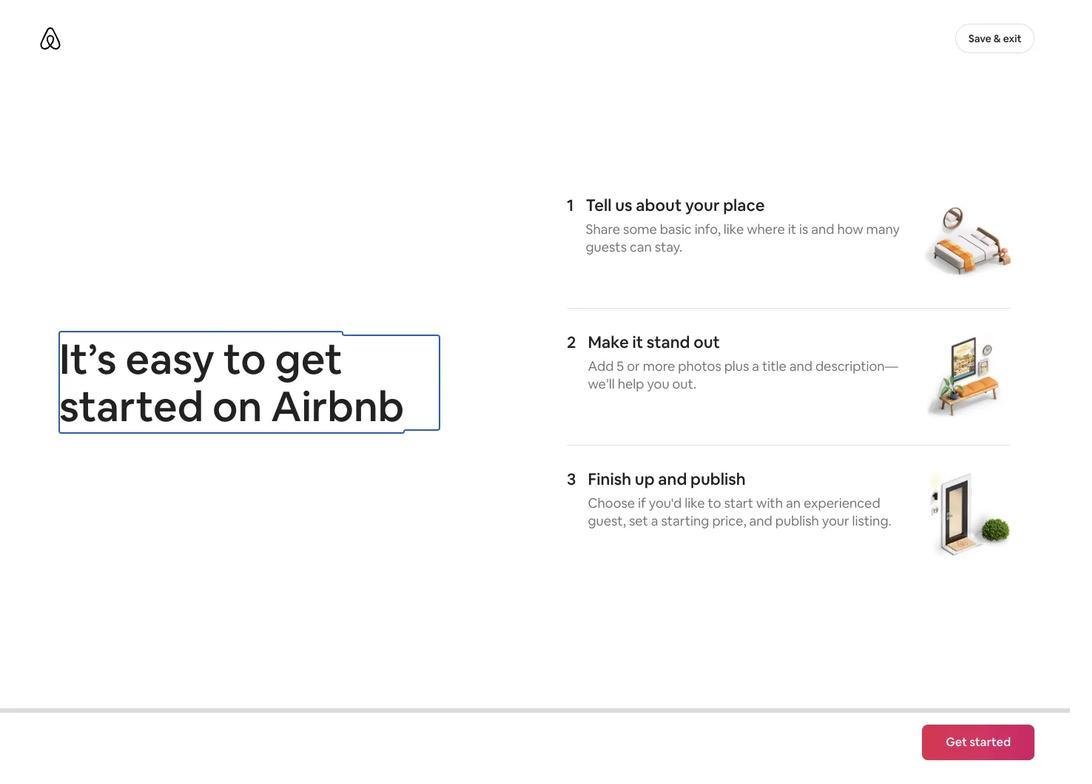 Task type: describe. For each thing, give the bounding box(es) containing it.
you'd
[[649, 494, 682, 511]]

we'll
[[588, 375, 615, 392]]

exit
[[1004, 32, 1022, 45]]

can
[[630, 238, 652, 255]]

add
[[588, 357, 614, 374]]

your inside finish up and publish choose if you'd like to start with an experienced guest, set a starting price, and publish your listing.
[[822, 512, 850, 529]]

or
[[627, 357, 640, 374]]

where
[[747, 220, 786, 237]]

many
[[867, 220, 900, 237]]

help
[[618, 375, 645, 392]]

guest,
[[588, 512, 626, 529]]

a inside finish up and publish choose if you'd like to start with an experienced guest, set a starting price, and publish your listing.
[[651, 512, 659, 529]]

&
[[994, 32, 1001, 45]]

price,
[[713, 512, 747, 529]]

you
[[647, 375, 670, 392]]

place
[[724, 194, 765, 215]]

if
[[638, 494, 646, 511]]

3
[[567, 468, 576, 489]]

title
[[763, 357, 787, 374]]

out.
[[673, 375, 697, 392]]

description—
[[816, 357, 899, 374]]

like inside tell us about your place share some basic info, like where it is and how many guests can stay.
[[724, 220, 744, 237]]

an
[[786, 494, 801, 511]]

basic
[[660, 220, 692, 237]]

your inside tell us about your place share some basic info, like where it is and how many guests can stay.
[[686, 194, 720, 215]]

to inside it's easy to get started on airbnb
[[224, 331, 266, 385]]

guests
[[586, 238, 627, 255]]

easy
[[126, 331, 215, 385]]

it's easy to get started on airbnb
[[59, 331, 404, 433]]

0 horizontal spatial publish
[[691, 468, 746, 489]]

set
[[629, 512, 649, 529]]

a inside make it stand out add 5 or more photos plus a title and description— we'll help you out.
[[752, 357, 760, 374]]

listing.
[[853, 512, 892, 529]]

more
[[643, 357, 676, 374]]

tell us about your place share some basic info, like where it is and how many guests can stay.
[[586, 194, 900, 255]]

started
[[59, 379, 204, 433]]

it inside make it stand out add 5 or more photos plus a title and description— we'll help you out.
[[633, 331, 644, 352]]

save & exit
[[969, 32, 1022, 45]]

share
[[586, 220, 621, 237]]

how
[[838, 220, 864, 237]]

finish up and publish choose if you'd like to start with an experienced guest, set a starting price, and publish your listing.
[[588, 468, 892, 529]]

5
[[617, 357, 624, 374]]

up
[[635, 468, 655, 489]]

1 vertical spatial publish
[[776, 512, 820, 529]]

on
[[213, 379, 262, 433]]

it's
[[59, 331, 117, 385]]

stand
[[647, 331, 690, 352]]

about
[[636, 194, 682, 215]]

info,
[[695, 220, 721, 237]]

with
[[757, 494, 783, 511]]



Task type: vqa. For each thing, say whether or not it's contained in the screenshot.
first MO from the right
no



Task type: locate. For each thing, give the bounding box(es) containing it.
make it stand out add 5 or more photos plus a title and description— we'll help you out.
[[588, 331, 899, 392]]

2
[[567, 331, 576, 352]]

photos
[[679, 357, 722, 374]]

1 vertical spatial to
[[708, 494, 722, 511]]

it up or
[[633, 331, 644, 352]]

a left title
[[752, 357, 760, 374]]

your
[[686, 194, 720, 215], [822, 512, 850, 529]]

0 vertical spatial a
[[752, 357, 760, 374]]

start
[[725, 494, 754, 511]]

0 vertical spatial your
[[686, 194, 720, 215]]

0 horizontal spatial your
[[686, 194, 720, 215]]

to left get
[[224, 331, 266, 385]]

finish
[[588, 468, 632, 489]]

it inside tell us about your place share some basic info, like where it is and how many guests can stay.
[[788, 220, 797, 237]]

0 horizontal spatial a
[[651, 512, 659, 529]]

get
[[275, 331, 343, 385]]

to up price,
[[708, 494, 722, 511]]

experienced
[[804, 494, 881, 511]]

0 horizontal spatial it
[[633, 331, 644, 352]]

and inside make it stand out add 5 or more photos plus a title and description— we'll help you out.
[[790, 357, 813, 374]]

save & exit button
[[956, 24, 1035, 53]]

some
[[624, 220, 657, 237]]

like up starting
[[685, 494, 705, 511]]

0 horizontal spatial to
[[224, 331, 266, 385]]

1 horizontal spatial like
[[724, 220, 744, 237]]

it left is
[[788, 220, 797, 237]]

1
[[567, 194, 574, 215]]

like inside finish up and publish choose if you'd like to start with an experienced guest, set a starting price, and publish your listing.
[[685, 494, 705, 511]]

1 vertical spatial like
[[685, 494, 705, 511]]

to inside finish up and publish choose if you'd like to start with an experienced guest, set a starting price, and publish your listing.
[[708, 494, 722, 511]]

stay.
[[655, 238, 683, 255]]

and inside tell us about your place share some basic info, like where it is and how many guests can stay.
[[812, 220, 835, 237]]

a right set
[[651, 512, 659, 529]]

like
[[724, 220, 744, 237], [685, 494, 705, 511]]

0 vertical spatial to
[[224, 331, 266, 385]]

1 horizontal spatial to
[[708, 494, 722, 511]]

your up 'info,'
[[686, 194, 720, 215]]

plus
[[725, 357, 750, 374]]

starting
[[662, 512, 710, 529]]

and right title
[[790, 357, 813, 374]]

a
[[752, 357, 760, 374], [651, 512, 659, 529]]

us
[[615, 194, 633, 215]]

publish down an
[[776, 512, 820, 529]]

choose
[[588, 494, 635, 511]]

your down experienced
[[822, 512, 850, 529]]

0 vertical spatial like
[[724, 220, 744, 237]]

1 vertical spatial it
[[633, 331, 644, 352]]

1 horizontal spatial it
[[788, 220, 797, 237]]

and
[[812, 220, 835, 237], [790, 357, 813, 374], [658, 468, 687, 489], [750, 512, 773, 529]]

publish
[[691, 468, 746, 489], [776, 512, 820, 529]]

tell
[[586, 194, 612, 215]]

0 horizontal spatial like
[[685, 494, 705, 511]]

save
[[969, 32, 992, 45]]

0 vertical spatial publish
[[691, 468, 746, 489]]

1 horizontal spatial a
[[752, 357, 760, 374]]

make
[[588, 331, 629, 352]]

and down with
[[750, 512, 773, 529]]

out
[[694, 331, 720, 352]]

1 horizontal spatial your
[[822, 512, 850, 529]]

0 vertical spatial it
[[788, 220, 797, 237]]

airbnb
[[271, 379, 404, 433]]

it
[[788, 220, 797, 237], [633, 331, 644, 352]]

publish up start
[[691, 468, 746, 489]]

and up you'd
[[658, 468, 687, 489]]

to
[[224, 331, 266, 385], [708, 494, 722, 511]]

like right 'info,'
[[724, 220, 744, 237]]

and right is
[[812, 220, 835, 237]]

1 horizontal spatial publish
[[776, 512, 820, 529]]

1 vertical spatial your
[[822, 512, 850, 529]]

1 vertical spatial a
[[651, 512, 659, 529]]

is
[[800, 220, 809, 237]]



